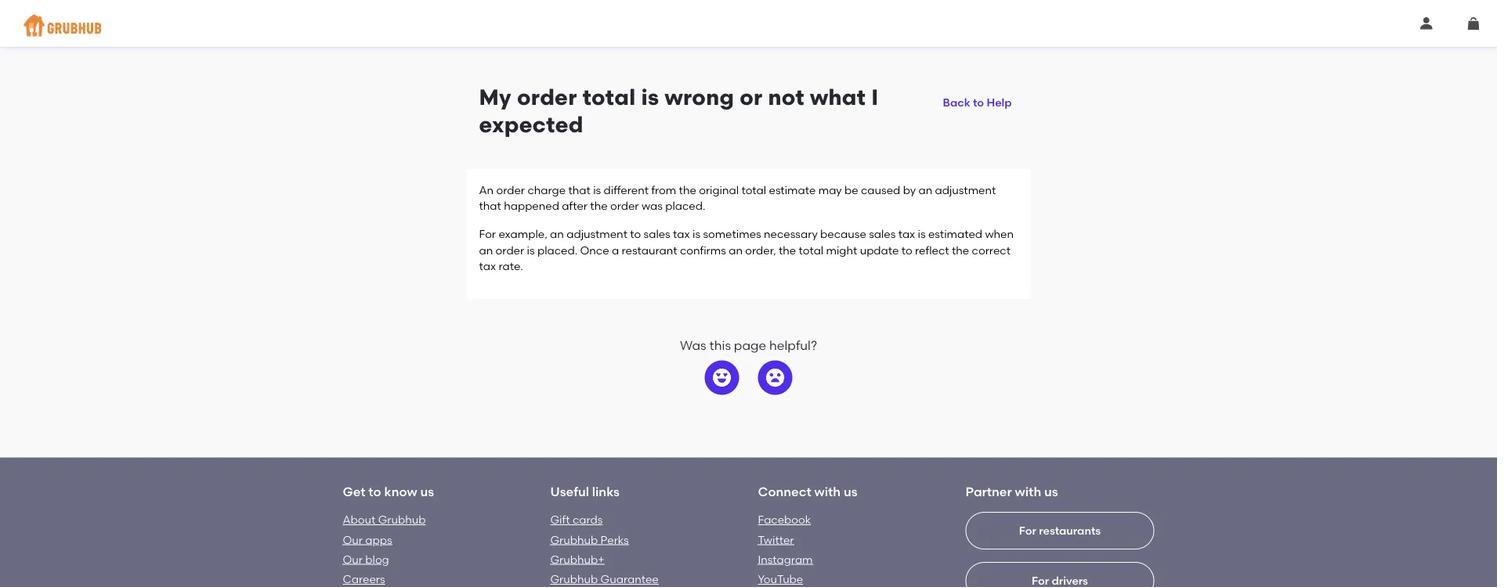 Task type: vqa. For each thing, say whether or not it's contained in the screenshot.
the left us
yes



Task type: locate. For each thing, give the bounding box(es) containing it.
perks
[[601, 534, 629, 547]]

order
[[517, 84, 577, 111], [497, 183, 525, 197], [611, 199, 639, 213], [496, 244, 525, 257]]

for inside 'link'
[[1020, 525, 1037, 538]]

0 vertical spatial grubhub
[[378, 514, 426, 527]]

sales
[[644, 228, 671, 241], [869, 228, 896, 241]]

an down after
[[550, 228, 564, 241]]

an right by
[[919, 183, 933, 197]]

1 horizontal spatial sales
[[869, 228, 896, 241]]

0 vertical spatial placed.
[[666, 199, 706, 213]]

gift cards grubhub perks grubhub+ grubhub guarantee
[[551, 514, 659, 587]]

is left wrong
[[642, 84, 659, 111]]

that
[[569, 183, 591, 197], [479, 199, 502, 213]]

0 horizontal spatial total
[[583, 84, 636, 111]]

my order total is wrong or not what i expected
[[479, 84, 879, 138]]

our up 'careers'
[[343, 553, 363, 567]]

0 vertical spatial total
[[583, 84, 636, 111]]

0 horizontal spatial small image
[[1421, 17, 1434, 30]]

1 horizontal spatial adjustment
[[936, 183, 996, 197]]

total
[[583, 84, 636, 111], [742, 183, 767, 197], [799, 244, 824, 257]]

2 sales from the left
[[869, 228, 896, 241]]

original
[[699, 183, 739, 197]]

this page was not helpful image
[[766, 369, 785, 388]]

1 vertical spatial placed.
[[538, 244, 578, 257]]

0 horizontal spatial sales
[[644, 228, 671, 241]]

reflect
[[916, 244, 950, 257]]

adjustment up the once
[[567, 228, 628, 241]]

was
[[680, 338, 707, 353]]

grubhub perks link
[[551, 534, 629, 547]]

2 horizontal spatial total
[[799, 244, 824, 257]]

grubhub down know
[[378, 514, 426, 527]]

sales up restaurant
[[644, 228, 671, 241]]

for left example, on the left of page
[[479, 228, 496, 241]]

because
[[821, 228, 867, 241]]

us for connect with us
[[844, 484, 858, 500]]

sales up update
[[869, 228, 896, 241]]

with
[[815, 484, 841, 500], [1015, 484, 1042, 500]]

for
[[479, 228, 496, 241], [1020, 525, 1037, 538]]

this
[[710, 338, 731, 353]]

1 horizontal spatial tax
[[673, 228, 690, 241]]

1 horizontal spatial that
[[569, 183, 591, 197]]

0 horizontal spatial with
[[815, 484, 841, 500]]

charge
[[528, 183, 566, 197]]

1 vertical spatial adjustment
[[567, 228, 628, 241]]

instagram
[[758, 553, 813, 567]]

confirms
[[680, 244, 726, 257]]

1 us from the left
[[420, 484, 434, 500]]

helpful?
[[770, 338, 818, 353]]

wrong
[[665, 84, 735, 111]]

1 small image from the left
[[1421, 17, 1434, 30]]

about grubhub our apps our                                     blog careers
[[343, 514, 426, 587]]

twitter
[[758, 534, 794, 547]]

different
[[604, 183, 649, 197]]

the down "estimated"
[[952, 244, 970, 257]]

1 vertical spatial for
[[1020, 525, 1037, 538]]

1 horizontal spatial us
[[844, 484, 858, 500]]

a
[[612, 244, 619, 257]]

that up after
[[569, 183, 591, 197]]

1 vertical spatial total
[[742, 183, 767, 197]]

partner with us
[[966, 484, 1059, 500]]

for restaurants
[[1020, 525, 1101, 538]]

us right connect
[[844, 484, 858, 500]]

cards
[[573, 514, 603, 527]]

0 horizontal spatial placed.
[[538, 244, 578, 257]]

1 horizontal spatial small image
[[1468, 17, 1481, 30]]

update
[[860, 244, 899, 257]]

is left different
[[593, 183, 601, 197]]

grubhub down grubhub+ 'link' at the left bottom
[[551, 573, 598, 587]]

for left restaurants
[[1020, 525, 1037, 538]]

0 vertical spatial that
[[569, 183, 591, 197]]

about grubhub link
[[343, 514, 426, 527]]

tax up reflect
[[899, 228, 916, 241]]

guarantee
[[601, 573, 659, 587]]

help
[[987, 96, 1012, 109]]

an
[[919, 183, 933, 197], [550, 228, 564, 241], [479, 244, 493, 257], [729, 244, 743, 257]]

happened
[[504, 199, 560, 213]]

us up for restaurants
[[1045, 484, 1059, 500]]

to
[[973, 96, 985, 109], [630, 228, 641, 241], [902, 244, 913, 257], [369, 484, 381, 500]]

grubhub down gift cards link
[[551, 534, 598, 547]]

small image
[[1421, 17, 1434, 30], [1468, 17, 1481, 30]]

1 horizontal spatial for
[[1020, 525, 1037, 538]]

1 vertical spatial our
[[343, 553, 363, 567]]

placed. down from
[[666, 199, 706, 213]]

placed. inside an order charge that is different from the original total estimate may be caused by an adjustment that happened after the order was placed.
[[666, 199, 706, 213]]

is up reflect
[[918, 228, 926, 241]]

estimate
[[769, 183, 816, 197]]

what
[[810, 84, 866, 111]]

order,
[[746, 244, 776, 257]]

after
[[562, 199, 588, 213]]

grubhub logo image
[[24, 10, 102, 41]]

apps
[[366, 534, 392, 547]]

an
[[479, 183, 494, 197]]

grubhub
[[378, 514, 426, 527], [551, 534, 598, 547], [551, 573, 598, 587]]

0 horizontal spatial adjustment
[[567, 228, 628, 241]]

tax left "rate."
[[479, 260, 496, 273]]

1 with from the left
[[815, 484, 841, 500]]

know
[[384, 484, 417, 500]]

2 horizontal spatial us
[[1045, 484, 1059, 500]]

order inside my order total is wrong or not what i expected
[[517, 84, 577, 111]]

with right partner
[[1015, 484, 1042, 500]]

the
[[679, 183, 697, 197], [590, 199, 608, 213], [779, 244, 796, 257], [952, 244, 970, 257]]

caused
[[861, 183, 901, 197]]

an down an
[[479, 244, 493, 257]]

an order charge that is different from the original total estimate may be caused by an adjustment that happened after the order was placed.
[[479, 183, 996, 213]]

our down about
[[343, 534, 363, 547]]

placed. left the once
[[538, 244, 578, 257]]

gift cards link
[[551, 514, 603, 527]]

back to help
[[943, 96, 1012, 109]]

2 us from the left
[[844, 484, 858, 500]]

is inside an order charge that is different from the original total estimate may be caused by an adjustment that happened after the order was placed.
[[593, 183, 601, 197]]

twitter link
[[758, 534, 794, 547]]

to up restaurant
[[630, 228, 641, 241]]

total inside an order charge that is different from the original total estimate may be caused by an adjustment that happened after the order was placed.
[[742, 183, 767, 197]]

0 vertical spatial adjustment
[[936, 183, 996, 197]]

order up expected
[[517, 84, 577, 111]]

0 vertical spatial for
[[479, 228, 496, 241]]

tax
[[673, 228, 690, 241], [899, 228, 916, 241], [479, 260, 496, 273]]

grubhub+
[[551, 553, 605, 567]]

the right from
[[679, 183, 697, 197]]

3 us from the left
[[1045, 484, 1059, 500]]

links
[[592, 484, 620, 500]]

1 horizontal spatial placed.
[[666, 199, 706, 213]]

order right an
[[497, 183, 525, 197]]

1 horizontal spatial total
[[742, 183, 767, 197]]

1 sales from the left
[[644, 228, 671, 241]]

is
[[642, 84, 659, 111], [593, 183, 601, 197], [693, 228, 701, 241], [918, 228, 926, 241], [527, 244, 535, 257]]

to left help
[[973, 96, 985, 109]]

1 horizontal spatial with
[[1015, 484, 1042, 500]]

our apps link
[[343, 534, 392, 547]]

adjustment up "estimated"
[[936, 183, 996, 197]]

that down an
[[479, 199, 502, 213]]

our                                     blog link
[[343, 553, 389, 567]]

tax up confirms
[[673, 228, 690, 241]]

us
[[420, 484, 434, 500], [844, 484, 858, 500], [1045, 484, 1059, 500]]

1 vertical spatial that
[[479, 199, 502, 213]]

back
[[943, 96, 971, 109]]

placed. inside for example, an adjustment to sales tax is sometimes necessary because sales tax is estimated when an order is placed. once a restaurant confirms an order, the total might update to reflect the correct tax rate.
[[538, 244, 578, 257]]

0 vertical spatial our
[[343, 534, 363, 547]]

estimated
[[929, 228, 983, 241]]

with for connect
[[815, 484, 841, 500]]

order down different
[[611, 199, 639, 213]]

0 horizontal spatial for
[[479, 228, 496, 241]]

the down necessary
[[779, 244, 796, 257]]

restaurants
[[1039, 525, 1101, 538]]

for inside for example, an adjustment to sales tax is sometimes necessary because sales tax is estimated when an order is placed. once a restaurant confirms an order, the total might update to reflect the correct tax rate.
[[479, 228, 496, 241]]

back to help link
[[937, 84, 1019, 112]]

adjustment inside for example, an adjustment to sales tax is sometimes necessary because sales tax is estimated when an order is placed. once a restaurant confirms an order, the total might update to reflect the correct tax rate.
[[567, 228, 628, 241]]

2 with from the left
[[1015, 484, 1042, 500]]

order up "rate."
[[496, 244, 525, 257]]

page
[[734, 338, 767, 353]]

us right know
[[420, 484, 434, 500]]

was
[[642, 199, 663, 213]]

or
[[740, 84, 763, 111]]

facebook
[[758, 514, 811, 527]]

with right connect
[[815, 484, 841, 500]]

2 vertical spatial grubhub
[[551, 573, 598, 587]]

2 vertical spatial total
[[799, 244, 824, 257]]

0 horizontal spatial us
[[420, 484, 434, 500]]

gift
[[551, 514, 570, 527]]

correct
[[972, 244, 1011, 257]]

for for for example, an adjustment to sales tax is sometimes necessary because sales tax is estimated when an order is placed. once a restaurant confirms an order, the total might update to reflect the correct tax rate.
[[479, 228, 496, 241]]



Task type: describe. For each thing, give the bounding box(es) containing it.
get
[[343, 484, 366, 500]]

grubhub+ link
[[551, 553, 605, 567]]

is up confirms
[[693, 228, 701, 241]]

total inside my order total is wrong or not what i expected
[[583, 84, 636, 111]]

when
[[986, 228, 1014, 241]]

2 our from the top
[[343, 553, 363, 567]]

total inside for example, an adjustment to sales tax is sometimes necessary because sales tax is estimated when an order is placed. once a restaurant confirms an order, the total might update to reflect the correct tax rate.
[[799, 244, 824, 257]]

useful links
[[551, 484, 620, 500]]

us for partner with us
[[1045, 484, 1059, 500]]

facebook twitter instagram youtube
[[758, 514, 813, 587]]

was this page helpful?
[[680, 338, 818, 353]]

grubhub inside about grubhub our apps our                                     blog careers
[[378, 514, 426, 527]]

for restaurants link
[[966, 513, 1155, 588]]

0 horizontal spatial that
[[479, 199, 502, 213]]

to right "get"
[[369, 484, 381, 500]]

about
[[343, 514, 376, 527]]

once
[[580, 244, 609, 257]]

youtube
[[758, 573, 804, 587]]

be
[[845, 183, 859, 197]]

might
[[827, 244, 858, 257]]

an down sometimes
[[729, 244, 743, 257]]

careers link
[[343, 573, 385, 587]]

from
[[652, 183, 677, 197]]

with for partner
[[1015, 484, 1042, 500]]

example,
[[499, 228, 548, 241]]

instagram link
[[758, 553, 813, 567]]

necessary
[[764, 228, 818, 241]]

careers
[[343, 573, 385, 587]]

expected
[[479, 111, 584, 138]]

the right after
[[590, 199, 608, 213]]

by
[[903, 183, 916, 197]]

adjustment inside an order charge that is different from the original total estimate may be caused by an adjustment that happened after the order was placed.
[[936, 183, 996, 197]]

2 small image from the left
[[1468, 17, 1481, 30]]

partner
[[966, 484, 1012, 500]]

i
[[872, 84, 879, 111]]

for example, an adjustment to sales tax is sometimes necessary because sales tax is estimated when an order is placed. once a restaurant confirms an order, the total might update to reflect the correct tax rate.
[[479, 228, 1014, 273]]

useful
[[551, 484, 589, 500]]

connect
[[758, 484, 812, 500]]

is inside my order total is wrong or not what i expected
[[642, 84, 659, 111]]

rate.
[[499, 260, 523, 273]]

may
[[819, 183, 842, 197]]

for for for restaurants
[[1020, 525, 1037, 538]]

restaurant
[[622, 244, 678, 257]]

0 horizontal spatial tax
[[479, 260, 496, 273]]

1 vertical spatial grubhub
[[551, 534, 598, 547]]

to left reflect
[[902, 244, 913, 257]]

sometimes
[[703, 228, 762, 241]]

youtube link
[[758, 573, 804, 587]]

get to know us
[[343, 484, 434, 500]]

blog
[[366, 553, 389, 567]]

an inside an order charge that is different from the original total estimate may be caused by an adjustment that happened after the order was placed.
[[919, 183, 933, 197]]

this page was helpful image
[[713, 369, 732, 388]]

1 our from the top
[[343, 534, 363, 547]]

connect with us
[[758, 484, 858, 500]]

order inside for example, an adjustment to sales tax is sometimes necessary because sales tax is estimated when an order is placed. once a restaurant confirms an order, the total might update to reflect the correct tax rate.
[[496, 244, 525, 257]]

2 horizontal spatial tax
[[899, 228, 916, 241]]

my
[[479, 84, 512, 111]]

not
[[768, 84, 805, 111]]

grubhub guarantee link
[[551, 573, 659, 587]]

is down example, on the left of page
[[527, 244, 535, 257]]

facebook link
[[758, 514, 811, 527]]



